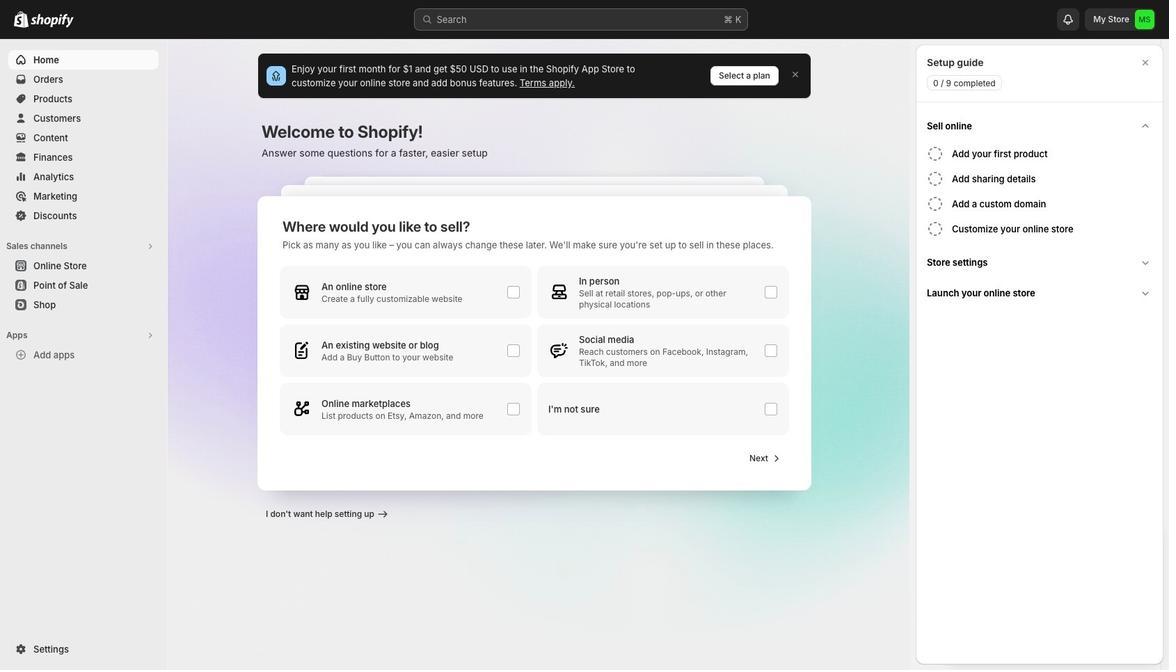Task type: describe. For each thing, give the bounding box(es) containing it.
my store image
[[1136, 10, 1155, 29]]

mark add a custom domain as done image
[[927, 196, 944, 212]]

mark add sharing details as done image
[[927, 171, 944, 187]]

shopify image
[[31, 14, 74, 28]]



Task type: locate. For each thing, give the bounding box(es) containing it.
mark customize your online store as done image
[[927, 221, 944, 237]]

mark add your first product as done image
[[927, 146, 944, 162]]

dialog
[[916, 45, 1164, 665]]

shopify image
[[14, 11, 29, 28]]



Task type: vqa. For each thing, say whether or not it's contained in the screenshot.
Mark Add Your First Product As Done IMAGE
yes



